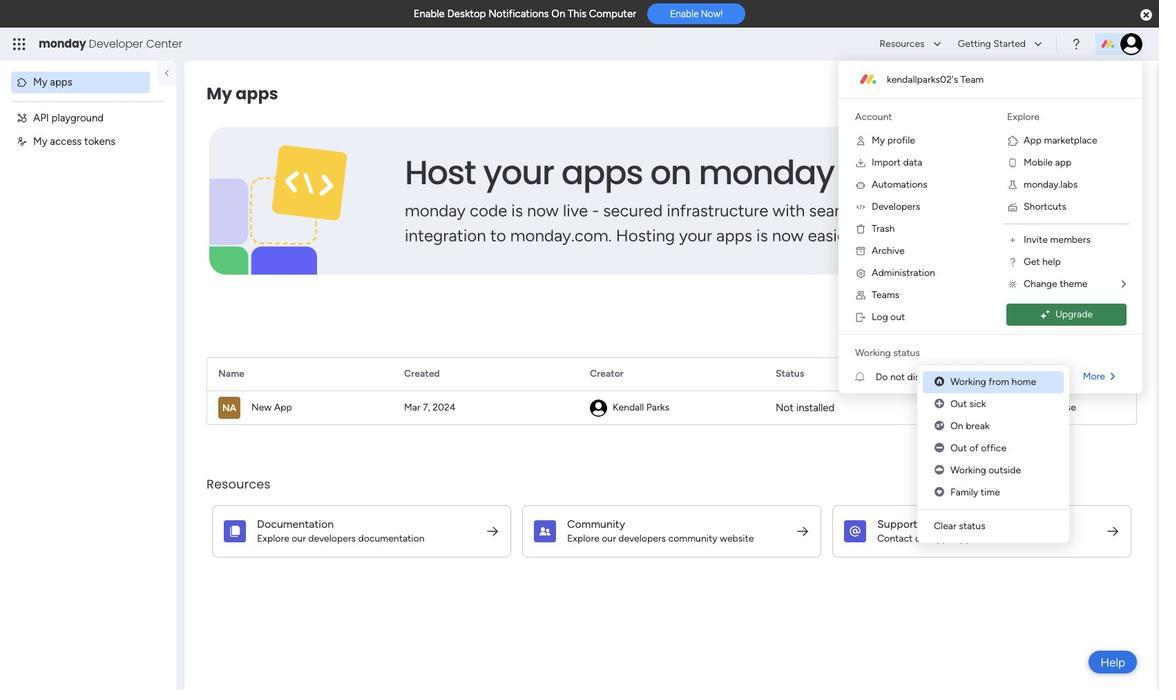 Task type: locate. For each thing, give the bounding box(es) containing it.
list arrow image
[[1122, 280, 1126, 289], [1111, 372, 1115, 382]]

1 horizontal spatial app
[[1024, 135, 1042, 146]]

archive image
[[855, 246, 866, 257]]

explore for community
[[567, 533, 599, 545]]

out for out sick
[[951, 399, 967, 410]]

1 vertical spatial on
[[968, 371, 981, 383]]

1 horizontal spatial enable
[[670, 8, 699, 20]]

7,
[[423, 402, 430, 414]]

list arrow image up create app on the right top of page
[[1122, 280, 1126, 289]]

planning your app
[[1035, 88, 1112, 99]]

0 vertical spatial on
[[551, 8, 565, 20]]

2 out from the top
[[951, 443, 967, 455]]

apps
[[50, 76, 72, 88], [236, 82, 278, 105]]

2 horizontal spatial on
[[968, 371, 981, 383]]

na
[[222, 403, 236, 414]]

0 horizontal spatial app
[[274, 402, 292, 414]]

app up mobile
[[1024, 135, 1042, 146]]

app inside 'cell'
[[274, 402, 292, 414]]

status for clear status
[[959, 521, 986, 533]]

on
[[551, 8, 565, 20], [968, 371, 981, 383], [951, 421, 963, 432]]

enable inside button
[[670, 8, 699, 20]]

0 horizontal spatial on
[[551, 8, 565, 20]]

developers
[[308, 533, 356, 545], [618, 533, 666, 545]]

0 vertical spatial app
[[1024, 135, 1042, 146]]

app
[[1096, 88, 1112, 99], [1055, 157, 1072, 169], [1107, 312, 1126, 325], [932, 533, 948, 545]]

teams link
[[844, 285, 985, 307]]

1 vertical spatial app
[[274, 402, 292, 414]]

out left sick
[[951, 399, 967, 410]]

theme
[[1060, 278, 1088, 290]]

more
[[1083, 371, 1105, 383]]

enable for enable now!
[[670, 8, 699, 20]]

working for working from home
[[951, 376, 986, 388]]

working up v2 surfce notifications image
[[855, 347, 891, 359]]

1 vertical spatial status
[[959, 521, 986, 533]]

working up out sick
[[951, 376, 986, 388]]

invite members
[[1024, 234, 1091, 246]]

2 developers from the left
[[618, 533, 666, 545]]

1 out from the top
[[951, 399, 967, 410]]

developers for documentation
[[308, 533, 356, 545]]

on right working status on break icon
[[951, 421, 963, 432]]

documentation
[[257, 518, 334, 531]]

new
[[251, 402, 272, 414]]

on left from
[[968, 371, 981, 383]]

dapulse close image
[[1141, 8, 1152, 22]]

app down 'app marketplace'
[[1055, 157, 1072, 169]]

enable left desktop
[[414, 8, 445, 20]]

resources
[[880, 38, 925, 50], [207, 476, 271, 493]]

on left this
[[551, 8, 565, 20]]

1 horizontal spatial my apps
[[207, 82, 278, 105]]

family time
[[951, 487, 1000, 499]]

not
[[890, 371, 905, 383]]

row group containing name
[[207, 358, 1136, 391]]

menu
[[917, 366, 1069, 544]]

0 vertical spatial status
[[893, 347, 920, 359]]

on inside menu
[[951, 421, 963, 432]]

explore down community
[[567, 533, 599, 545]]

website
[[720, 533, 754, 545]]

my profile link
[[844, 130, 985, 152]]

1 vertical spatial list arrow image
[[1111, 372, 1115, 382]]

status up support
[[959, 521, 986, 533]]

list arrow image inside more link
[[1111, 372, 1115, 382]]

explore for documentation
[[257, 533, 289, 545]]

2 our from the left
[[602, 533, 616, 545]]

explore inside documentation explore our developers documentation
[[257, 533, 289, 545]]

0 vertical spatial list arrow image
[[1122, 280, 1126, 289]]

explore
[[1007, 111, 1039, 123], [257, 533, 289, 545], [567, 533, 599, 545]]

0 horizontal spatial our
[[292, 533, 306, 545]]

resources button
[[871, 33, 947, 55]]

app
[[1024, 135, 1042, 146], [274, 402, 292, 414]]

notifications
[[488, 8, 549, 20]]

out left of
[[951, 443, 967, 455]]

our inside documentation explore our developers documentation
[[292, 533, 306, 545]]

getting
[[958, 38, 991, 50]]

working up family
[[951, 465, 986, 477]]

out
[[951, 399, 967, 410], [951, 443, 967, 455]]

off
[[1011, 371, 1026, 383]]

1 horizontal spatial resources
[[880, 38, 925, 50]]

1 vertical spatial working
[[951, 376, 986, 388]]

status inside menu
[[959, 521, 986, 533]]

working status ooo image
[[935, 443, 944, 455]]

app right new
[[274, 402, 292, 414]]

1 horizontal spatial explore
[[567, 533, 599, 545]]

cell
[[207, 391, 303, 425]]

monday developer center
[[39, 36, 182, 52]]

this
[[568, 8, 587, 20]]

monday.labs
[[1024, 179, 1078, 191]]

tokens
[[84, 135, 115, 148]]

enable now!
[[670, 8, 723, 20]]

kendallparks02's team
[[887, 74, 984, 85]]

our right contact
[[915, 533, 929, 545]]

family
[[951, 487, 978, 499]]

marketplace
[[1044, 135, 1097, 146]]

working for working status
[[855, 347, 891, 359]]

computer
[[589, 8, 636, 20]]

our for community
[[602, 533, 616, 545]]

2 horizontal spatial our
[[915, 533, 929, 545]]

working for working outside
[[951, 465, 986, 477]]

clear
[[934, 521, 957, 533]]

my
[[33, 76, 47, 88], [207, 82, 232, 105], [872, 135, 885, 146], [33, 135, 47, 148]]

status up do not disturb
[[893, 347, 920, 359]]

0 horizontal spatial resources
[[207, 476, 271, 493]]

0 vertical spatial out
[[951, 399, 967, 410]]

working status wfh image
[[935, 376, 944, 388]]

1 horizontal spatial on
[[951, 421, 963, 432]]

now!
[[701, 8, 723, 20]]

do not disturb
[[876, 371, 938, 383]]

explore down planning
[[1007, 111, 1039, 123]]

planning
[[1035, 88, 1072, 99]]

automations
[[872, 179, 928, 191]]

explore inside community explore our developers community website
[[567, 533, 599, 545]]

1 horizontal spatial status
[[959, 521, 986, 533]]

app inside create app button
[[1107, 312, 1126, 325]]

get
[[1024, 256, 1040, 268]]

app inside planning your app button
[[1096, 88, 1112, 99]]

mobile app image
[[1007, 158, 1018, 169]]

v2 surfce notifications image
[[855, 370, 876, 384]]

0 horizontal spatial status
[[893, 347, 920, 359]]

row group
[[207, 358, 1136, 391]]

my apps
[[33, 76, 72, 88], [207, 82, 278, 105]]

permissions
[[962, 368, 1014, 380]]

on for on
[[968, 371, 981, 383]]

0 horizontal spatial enable
[[414, 8, 445, 20]]

status
[[893, 347, 920, 359], [959, 521, 986, 533]]

working status family image
[[935, 487, 944, 499]]

0 horizontal spatial list arrow image
[[1111, 372, 1115, 382]]

help image
[[1069, 37, 1083, 51]]

working status outside image
[[935, 465, 944, 477]]

our down community
[[602, 533, 616, 545]]

developers down community
[[618, 533, 666, 545]]

teams
[[872, 289, 899, 301]]

team
[[961, 74, 984, 85]]

api
[[33, 112, 49, 124]]

parks
[[646, 402, 669, 414]]

create
[[1071, 312, 1105, 325]]

cell containing new app
[[207, 391, 303, 425]]

working
[[855, 347, 891, 359], [951, 376, 986, 388], [951, 465, 986, 477]]

developers inside documentation explore our developers documentation
[[308, 533, 356, 545]]

developers inside community explore our developers community website
[[618, 533, 666, 545]]

app right create
[[1107, 312, 1126, 325]]

not
[[776, 402, 794, 414]]

1 horizontal spatial our
[[602, 533, 616, 545]]

shortcuts
[[1024, 201, 1066, 213]]

0 horizontal spatial explore
[[257, 533, 289, 545]]

1 vertical spatial out
[[951, 443, 967, 455]]

app down clear
[[932, 533, 948, 545]]

1 horizontal spatial developers
[[618, 533, 666, 545]]

our inside community explore our developers community website
[[602, 533, 616, 545]]

help
[[1101, 656, 1125, 670]]

2 vertical spatial on
[[951, 421, 963, 432]]

installed
[[796, 402, 835, 414]]

explore down documentation
[[257, 533, 289, 545]]

out of office
[[951, 443, 1007, 455]]

1 our from the left
[[292, 533, 306, 545]]

only
[[962, 402, 982, 414]]

list arrow image right more
[[1111, 372, 1115, 382]]

0 vertical spatial working
[[855, 347, 891, 359]]

automations image
[[855, 180, 866, 191]]

0 vertical spatial resources
[[880, 38, 925, 50]]

import data image
[[855, 158, 866, 169]]

menu containing working from home
[[917, 366, 1069, 544]]

collaborators
[[984, 402, 1041, 414]]

our inside support contact our app support
[[915, 533, 929, 545]]

enable left the now!
[[670, 8, 699, 20]]

developers down documentation
[[308, 533, 356, 545]]

new app
[[251, 402, 292, 414]]

1 developers from the left
[[308, 533, 356, 545]]

3 our from the left
[[915, 533, 929, 545]]

working status sick image
[[935, 399, 944, 410]]

disturb
[[907, 371, 938, 383]]

resources inside dropdown button
[[880, 38, 925, 50]]

teams image
[[855, 290, 866, 301]]

select product image
[[12, 37, 26, 51]]

2 vertical spatial working
[[951, 465, 986, 477]]

kendall parks
[[613, 402, 669, 414]]

our down documentation
[[292, 533, 306, 545]]

mobile
[[1024, 157, 1053, 169]]

0 horizontal spatial developers
[[308, 533, 356, 545]]

app right your at the top right of page
[[1096, 88, 1112, 99]]

1 horizontal spatial apps
[[236, 82, 278, 105]]

started
[[993, 38, 1026, 50]]



Task type: describe. For each thing, give the bounding box(es) containing it.
data
[[903, 157, 922, 169]]

can
[[1043, 402, 1059, 414]]

our for support
[[915, 533, 929, 545]]

creator
[[590, 368, 624, 380]]

not installed table
[[207, 358, 1137, 426]]

of
[[969, 443, 979, 455]]

change theme
[[1024, 278, 1088, 290]]

getting started button
[[950, 33, 1048, 55]]

account
[[855, 111, 892, 123]]

1 vertical spatial resources
[[207, 476, 271, 493]]

kendallparks02's
[[887, 74, 958, 85]]

archive link
[[844, 240, 985, 263]]

our for documentation
[[292, 533, 306, 545]]

only collaborators can use
[[962, 402, 1076, 414]]

enable for enable desktop notifications on this computer
[[414, 8, 445, 20]]

my profile
[[872, 135, 915, 146]]

kendall parks image
[[1120, 33, 1143, 55]]

name
[[218, 368, 245, 380]]

invite members image
[[1007, 235, 1018, 246]]

monday.labs image
[[1007, 180, 1018, 191]]

help button
[[1089, 651, 1137, 674]]

invite
[[1024, 234, 1048, 246]]

on for on break
[[951, 421, 963, 432]]

enable now! button
[[647, 4, 746, 24]]

my inside "link"
[[872, 135, 885, 146]]

mar
[[404, 402, 420, 414]]

import data link
[[844, 152, 985, 174]]

trash link
[[844, 218, 985, 240]]

working outside
[[951, 465, 1021, 477]]

developers for community
[[618, 533, 666, 545]]

get help
[[1024, 256, 1061, 268]]

status for working status
[[893, 347, 920, 359]]

use
[[1061, 402, 1076, 414]]

monday
[[39, 36, 86, 52]]

log
[[872, 312, 888, 323]]

app inside support contact our app support
[[932, 533, 948, 545]]

contact
[[877, 533, 913, 545]]

office
[[981, 443, 1007, 455]]

profile
[[887, 135, 915, 146]]

created
[[404, 368, 440, 380]]

my profile image
[[855, 135, 866, 146]]

trash image
[[855, 224, 866, 235]]

do
[[876, 371, 888, 383]]

1 horizontal spatial list arrow image
[[1122, 280, 1126, 289]]

not installed row
[[207, 391, 1136, 426]]

help
[[1042, 256, 1061, 268]]

members
[[1050, 234, 1091, 246]]

outside
[[989, 465, 1021, 477]]

app marketplace
[[1024, 135, 1097, 146]]

2024
[[433, 402, 456, 414]]

trash
[[872, 223, 895, 235]]

working from home
[[951, 376, 1036, 388]]

not installed
[[776, 402, 835, 414]]

0 horizontal spatial my apps
[[33, 76, 72, 88]]

out sick
[[951, 399, 986, 410]]

out
[[890, 312, 905, 323]]

2 horizontal spatial explore
[[1007, 111, 1039, 123]]

kendall parks cell
[[579, 391, 680, 425]]

sick
[[969, 399, 986, 410]]

your
[[1074, 88, 1093, 99]]

community
[[668, 533, 717, 545]]

time
[[981, 487, 1000, 499]]

monday code is now live - secured infrastructure with seamless integration to monday.com. hosting your apps is now easier than ever. image
[[209, 127, 1140, 275]]

access
[[50, 135, 82, 148]]

support
[[877, 518, 918, 531]]

row group inside not installed table
[[207, 358, 1136, 391]]

status
[[776, 368, 804, 380]]

enable desktop notifications on this computer
[[414, 8, 636, 20]]

home
[[1012, 376, 1036, 388]]

working status on break image
[[935, 421, 944, 432]]

planning your app button
[[1029, 83, 1137, 105]]

upgrade
[[1055, 309, 1093, 321]]

archive
[[872, 245, 905, 257]]

center
[[146, 36, 182, 52]]

mar 7, 2024
[[404, 402, 456, 414]]

import data
[[872, 157, 922, 169]]

upgrade stars new image
[[1040, 310, 1050, 320]]

log out
[[872, 312, 905, 323]]

kendall parks image
[[590, 400, 607, 417]]

support contact our app support
[[877, 518, 984, 545]]

log out image
[[855, 312, 866, 323]]

import
[[872, 157, 901, 169]]

shortcuts image
[[1007, 202, 1018, 213]]

cell inside not installed row
[[207, 391, 303, 425]]

out for out of office
[[951, 443, 967, 455]]

administration image
[[855, 268, 866, 279]]

clear status
[[934, 521, 986, 533]]

my access tokens
[[33, 135, 115, 148]]

change theme image
[[1007, 279, 1018, 290]]

create app
[[1071, 312, 1126, 325]]

getting started
[[958, 38, 1026, 50]]

administration
[[872, 267, 935, 279]]

mobile app
[[1024, 157, 1072, 169]]

change
[[1024, 278, 1057, 290]]

break
[[966, 421, 990, 432]]

0 horizontal spatial apps
[[50, 76, 72, 88]]

documentation explore our developers documentation
[[257, 518, 424, 545]]

get help image
[[1007, 257, 1018, 268]]

kendall
[[613, 402, 644, 414]]

documentation
[[358, 533, 424, 545]]

more link
[[1072, 366, 1126, 388]]

developers image
[[855, 202, 866, 213]]

working status
[[855, 347, 920, 359]]

from
[[989, 376, 1009, 388]]



Task type: vqa. For each thing, say whether or not it's contained in the screenshot.
Enable
yes



